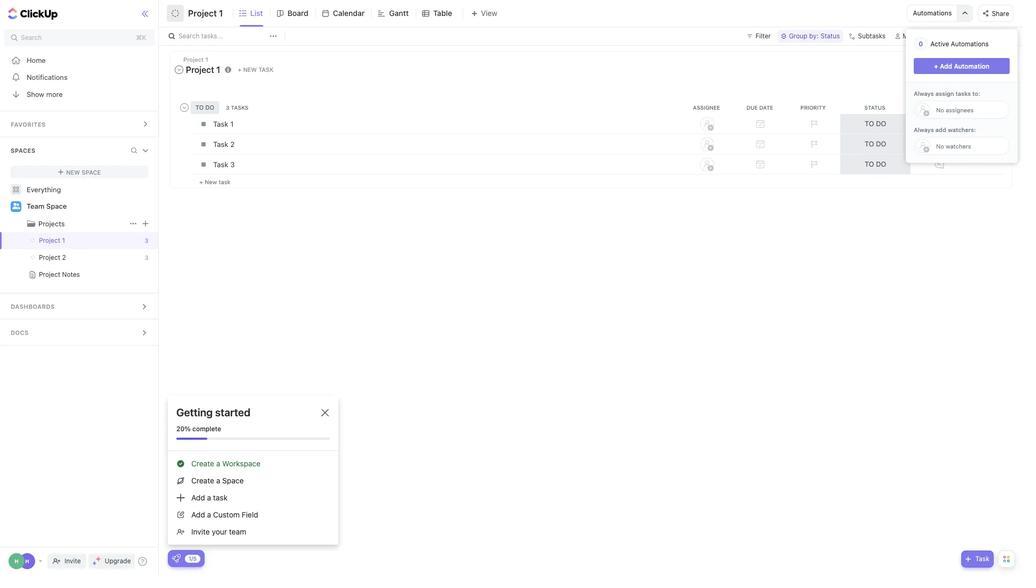 Task type: describe. For each thing, give the bounding box(es) containing it.
show
[[27, 90, 44, 98]]

me
[[903, 32, 912, 40]]

custom
[[213, 510, 240, 520]]

Search tasks... text field
[[179, 29, 267, 44]]

no watchers button
[[914, 137, 1010, 155]]

0 horizontal spatial + new task
[[199, 178, 230, 185]]

1 horizontal spatial new
[[205, 178, 217, 185]]

no watchers
[[936, 143, 971, 149]]

‎task for ‎task 2
[[213, 140, 228, 149]]

upgrade
[[105, 557, 131, 565]]

home link
[[0, 52, 159, 69]]

share
[[992, 9, 1009, 17]]

search tasks...
[[179, 32, 223, 40]]

list link
[[250, 0, 267, 27]]

automations inside button
[[913, 9, 952, 17]]

your
[[212, 528, 227, 537]]

invite for invite
[[64, 557, 81, 565]]

hide
[[962, 59, 976, 66]]

everything link
[[0, 181, 159, 198]]

no assignees note
[[931, 106, 974, 113]]

space for new space
[[82, 169, 101, 176]]

team
[[229, 528, 246, 537]]

workspace
[[222, 459, 261, 468]]

1/5
[[189, 556, 197, 562]]

calendar
[[333, 9, 365, 18]]

project notes link
[[0, 266, 138, 283]]

notifications link
[[0, 69, 159, 86]]

task for task
[[975, 555, 990, 563]]

automation
[[954, 62, 990, 70]]

a for custom
[[207, 510, 211, 520]]

3 for project 2
[[145, 254, 148, 261]]

show more
[[27, 90, 63, 98]]

always add watchers:
[[914, 126, 976, 133]]

board
[[287, 9, 308, 18]]

project for project notes link
[[39, 271, 60, 279]]

search for search tasks...
[[179, 32, 199, 40]]

20% complete
[[176, 425, 221, 433]]

table
[[433, 9, 452, 18]]

assignees
[[930, 32, 961, 40]]

board link
[[287, 0, 313, 27]]

docs
[[11, 329, 29, 336]]

project inside button
[[188, 9, 217, 18]]

20%
[[176, 425, 191, 433]]

1 for ‎task 1 link
[[230, 120, 234, 128]]

tasks
[[956, 90, 971, 97]]

me button
[[891, 30, 916, 43]]

1 inside sidebar navigation
[[62, 237, 65, 245]]

project for project 2 link
[[39, 254, 60, 262]]

+ add automation
[[934, 62, 990, 70]]

1 horizontal spatial +
[[238, 66, 242, 73]]

task 3
[[213, 160, 235, 169]]

new space
[[66, 169, 101, 176]]

tasks...
[[201, 32, 223, 40]]

assign
[[936, 90, 954, 97]]

new inside sidebar navigation
[[66, 169, 80, 176]]

always assign tasks to:
[[914, 90, 980, 97]]

sidebar navigation
[[0, 0, 159, 575]]

task 3 link
[[210, 155, 678, 174]]

project 1 inside sidebar navigation
[[39, 237, 65, 245]]

create for create a space
[[191, 476, 214, 485]]

watchers
[[946, 143, 971, 149]]

more
[[46, 90, 63, 98]]

‎task 1 link
[[210, 115, 678, 133]]

watchers:
[[948, 126, 976, 133]]

no assignees
[[936, 106, 974, 113]]

notifications
[[27, 73, 67, 81]]

2 horizontal spatial +
[[934, 62, 938, 70]]

‎task 2 link
[[210, 135, 678, 153]]

hide closed
[[962, 59, 1001, 66]]

getting started
[[176, 407, 250, 419]]

project 2
[[39, 254, 66, 262]]

0 vertical spatial 3
[[230, 160, 235, 169]]

1 projects link from the left
[[1, 215, 127, 232]]

onboarding checklist button element
[[172, 555, 181, 563]]

invite your team
[[191, 528, 246, 537]]

0 vertical spatial add
[[940, 62, 952, 70]]

active automations
[[930, 40, 989, 48]]

create a space
[[191, 476, 244, 485]]

share button
[[979, 5, 1013, 22]]

closed
[[978, 59, 1001, 66]]

home
[[27, 56, 46, 64]]



Task type: vqa. For each thing, say whether or not it's contained in the screenshot.
AUTOMATIONS button on the right
yes



Task type: locate. For each thing, give the bounding box(es) containing it.
space up everything link
[[82, 169, 101, 176]]

new up everything link
[[66, 169, 80, 176]]

⌘k
[[136, 34, 146, 42]]

a down create a workspace
[[216, 476, 220, 485]]

project 1 link
[[0, 232, 138, 249]]

onboarding checklist button image
[[172, 555, 181, 563]]

task down task 3
[[219, 178, 230, 185]]

automations
[[913, 9, 952, 17], [951, 40, 989, 48]]

create up add a task
[[191, 476, 214, 485]]

0 horizontal spatial search
[[21, 34, 42, 42]]

1 horizontal spatial project 1
[[188, 9, 223, 18]]

invite left upgrade link
[[64, 557, 81, 565]]

0 horizontal spatial 1
[[62, 237, 65, 245]]

2 vertical spatial space
[[222, 476, 244, 485]]

getting
[[176, 407, 213, 419]]

2 up task 3
[[230, 140, 235, 149]]

1 horizontal spatial 1
[[219, 9, 223, 18]]

add down add a task
[[191, 510, 205, 520]]

1 up search tasks... text field
[[219, 9, 223, 18]]

create up create a space
[[191, 459, 214, 468]]

project 1 button
[[184, 2, 223, 25]]

no down assign
[[936, 106, 944, 113]]

table link
[[433, 0, 456, 27]]

a up create a space
[[216, 459, 220, 468]]

1 vertical spatial always
[[914, 126, 934, 133]]

0 horizontal spatial task
[[213, 160, 228, 169]]

1 horizontal spatial invite
[[191, 528, 210, 537]]

a for task
[[207, 493, 211, 502]]

1 vertical spatial project 1
[[39, 237, 65, 245]]

project 1 down projects
[[39, 237, 65, 245]]

0 vertical spatial 2
[[230, 140, 235, 149]]

invite left your
[[191, 528, 210, 537]]

1 horizontal spatial search
[[179, 32, 199, 40]]

add down create a space
[[191, 493, 205, 502]]

automations up the assignees button
[[913, 9, 952, 17]]

add a custom field
[[191, 510, 258, 520]]

space
[[82, 169, 101, 176], [46, 202, 67, 211], [222, 476, 244, 485]]

3
[[230, 160, 235, 169], [145, 237, 148, 244], [145, 254, 148, 261]]

space for team space
[[46, 202, 67, 211]]

0 horizontal spatial +
[[199, 178, 203, 185]]

team space
[[27, 202, 67, 211]]

0 horizontal spatial space
[[46, 202, 67, 211]]

hide closed button
[[952, 57, 1004, 68]]

‎task 1
[[213, 120, 234, 128]]

automations button
[[908, 5, 957, 21]]

1 vertical spatial invite
[[64, 557, 81, 565]]

a down add a task
[[207, 510, 211, 520]]

0 vertical spatial always
[[914, 90, 934, 97]]

1 no from the top
[[936, 106, 944, 113]]

space inside team space link
[[46, 202, 67, 211]]

a
[[216, 459, 220, 468], [216, 476, 220, 485], [207, 493, 211, 502], [207, 510, 211, 520]]

task for task 3
[[213, 160, 228, 169]]

2 inside sidebar navigation
[[62, 254, 66, 262]]

2 no from the top
[[936, 143, 944, 149]]

to:
[[973, 90, 980, 97]]

1 vertical spatial task
[[219, 178, 230, 185]]

favorites
[[11, 121, 46, 128]]

dashboards
[[11, 303, 55, 310]]

2 horizontal spatial 1
[[230, 120, 234, 128]]

create for create a workspace
[[191, 459, 214, 468]]

search left tasks...
[[179, 32, 199, 40]]

1 vertical spatial create
[[191, 476, 214, 485]]

1 inside button
[[219, 9, 223, 18]]

add for add a task
[[191, 493, 205, 502]]

1 vertical spatial 1
[[230, 120, 234, 128]]

always left assign
[[914, 90, 934, 97]]

2 vertical spatial 1
[[62, 237, 65, 245]]

project 1 inside button
[[188, 9, 223, 18]]

2 ‎task from the top
[[213, 140, 228, 149]]

no down the add
[[936, 143, 944, 149]]

complete
[[192, 425, 221, 433]]

2 for project 2
[[62, 254, 66, 262]]

gantt
[[389, 9, 409, 18]]

2 vertical spatial task
[[213, 493, 228, 502]]

field
[[242, 510, 258, 520]]

add a task
[[191, 493, 228, 502]]

team space link
[[27, 198, 149, 215]]

2 always from the top
[[914, 126, 934, 133]]

calendar link
[[333, 0, 369, 27]]

invite inside sidebar navigation
[[64, 557, 81, 565]]

2 projects link from the left
[[38, 215, 127, 232]]

list
[[250, 9, 263, 18]]

no
[[936, 106, 944, 113], [936, 143, 944, 149]]

0 vertical spatial project 1
[[188, 9, 223, 18]]

active
[[930, 40, 949, 48]]

‎task down ‎task 1
[[213, 140, 228, 149]]

+ new task right list info image
[[238, 66, 273, 73]]

0
[[919, 40, 923, 48]]

‎task
[[213, 120, 228, 128], [213, 140, 228, 149]]

gantt link
[[389, 0, 413, 27]]

no for no watchers
[[936, 143, 944, 149]]

favorites button
[[0, 111, 159, 137]]

a down create a space
[[207, 493, 211, 502]]

1 up ‎task 2
[[230, 120, 234, 128]]

1
[[219, 9, 223, 18], [230, 120, 234, 128], [62, 237, 65, 245]]

project
[[188, 9, 217, 18], [39, 237, 60, 245], [39, 254, 60, 262], [39, 271, 60, 279]]

close image
[[321, 409, 329, 417]]

1 create from the top
[[191, 459, 214, 468]]

no for no assignees
[[936, 106, 944, 113]]

0 vertical spatial no
[[936, 106, 944, 113]]

0 vertical spatial space
[[82, 169, 101, 176]]

project 1
[[188, 9, 223, 18], [39, 237, 65, 245]]

1 vertical spatial 3
[[145, 237, 148, 244]]

2 horizontal spatial new
[[243, 66, 257, 73]]

3 for project 1
[[145, 237, 148, 244]]

search inside sidebar navigation
[[21, 34, 42, 42]]

0 vertical spatial + new task
[[238, 66, 273, 73]]

2 for ‎task 2
[[230, 140, 235, 149]]

1 vertical spatial space
[[46, 202, 67, 211]]

list info image
[[225, 66, 231, 73]]

project down "project 2"
[[39, 271, 60, 279]]

2 down "project 1" link
[[62, 254, 66, 262]]

add
[[940, 62, 952, 70], [191, 493, 205, 502], [191, 510, 205, 520]]

task inside task 3 link
[[213, 160, 228, 169]]

project for "project 1" link
[[39, 237, 60, 245]]

project 1 up search tasks...
[[188, 9, 223, 18]]

2 vertical spatial add
[[191, 510, 205, 520]]

projects link down team space
[[1, 215, 127, 232]]

‎task 2
[[213, 140, 235, 149]]

1 up project 2 link
[[62, 237, 65, 245]]

automations up hide
[[951, 40, 989, 48]]

‎task up ‎task 2
[[213, 120, 228, 128]]

task
[[259, 66, 273, 73], [219, 178, 230, 185], [213, 493, 228, 502]]

a for workspace
[[216, 459, 220, 468]]

1 vertical spatial new
[[66, 169, 80, 176]]

2
[[230, 140, 235, 149], [62, 254, 66, 262]]

0 horizontal spatial new
[[66, 169, 80, 176]]

create a workspace
[[191, 459, 261, 468]]

new right list info image
[[243, 66, 257, 73]]

1 always from the top
[[914, 90, 934, 97]]

0 vertical spatial automations
[[913, 9, 952, 17]]

0 horizontal spatial invite
[[64, 557, 81, 565]]

add for add a custom field
[[191, 510, 205, 520]]

1 vertical spatial 2
[[62, 254, 66, 262]]

space down create a workspace
[[222, 476, 244, 485]]

1 horizontal spatial 2
[[230, 140, 235, 149]]

add down active
[[940, 62, 952, 70]]

search
[[179, 32, 199, 40], [21, 34, 42, 42]]

0 vertical spatial new
[[243, 66, 257, 73]]

always for always assign tasks to:
[[914, 90, 934, 97]]

task right list info image
[[259, 66, 273, 73]]

upgrade link
[[88, 554, 135, 569]]

projects
[[38, 220, 65, 228]]

project 2 link
[[0, 249, 138, 266]]

invite for invite your team
[[191, 528, 210, 537]]

0 vertical spatial create
[[191, 459, 214, 468]]

project up project notes
[[39, 254, 60, 262]]

+ new task
[[238, 66, 273, 73], [199, 178, 230, 185]]

team
[[27, 202, 44, 211]]

+
[[934, 62, 938, 70], [238, 66, 242, 73], [199, 178, 203, 185]]

1 ‎task from the top
[[213, 120, 228, 128]]

1 vertical spatial no
[[936, 143, 944, 149]]

1 vertical spatial ‎task
[[213, 140, 228, 149]]

1 for "project 1" button at top left
[[219, 9, 223, 18]]

1 horizontal spatial space
[[82, 169, 101, 176]]

projects link down everything link
[[38, 215, 127, 232]]

‎task for ‎task 1
[[213, 120, 228, 128]]

2 vertical spatial new
[[205, 178, 217, 185]]

project up search tasks...
[[188, 9, 217, 18]]

0 horizontal spatial project 1
[[39, 237, 65, 245]]

started
[[215, 407, 250, 419]]

a for space
[[216, 476, 220, 485]]

0 vertical spatial task
[[259, 66, 273, 73]]

task
[[213, 160, 228, 169], [975, 555, 990, 563]]

2 create from the top
[[191, 476, 214, 485]]

1 vertical spatial automations
[[951, 40, 989, 48]]

project down projects
[[39, 237, 60, 245]]

assignees button
[[916, 30, 966, 43]]

new down task 3
[[205, 178, 217, 185]]

1 vertical spatial task
[[975, 555, 990, 563]]

notes
[[62, 271, 80, 279]]

invite
[[191, 528, 210, 537], [64, 557, 81, 565]]

always for always add watchers:
[[914, 126, 934, 133]]

everything
[[27, 185, 61, 194]]

search up home
[[21, 34, 42, 42]]

1 horizontal spatial task
[[975, 555, 990, 563]]

task down create a space
[[213, 493, 228, 502]]

0 vertical spatial invite
[[191, 528, 210, 537]]

user group image
[[12, 203, 20, 210]]

+ new task down task 3
[[199, 178, 230, 185]]

1 horizontal spatial + new task
[[238, 66, 273, 73]]

2 vertical spatial 3
[[145, 254, 148, 261]]

project notes
[[39, 271, 80, 279]]

0 vertical spatial task
[[213, 160, 228, 169]]

space up projects
[[46, 202, 67, 211]]

0 vertical spatial 1
[[219, 9, 223, 18]]

always left the add
[[914, 126, 934, 133]]

search for search
[[21, 34, 42, 42]]

assignees
[[946, 106, 974, 113]]

2 horizontal spatial space
[[222, 476, 244, 485]]

0 horizontal spatial 2
[[62, 254, 66, 262]]

1 vertical spatial add
[[191, 493, 205, 502]]

1 vertical spatial + new task
[[199, 178, 230, 185]]

0 vertical spatial ‎task
[[213, 120, 228, 128]]

no assignees button
[[914, 101, 1010, 119]]

add
[[936, 126, 946, 133]]



